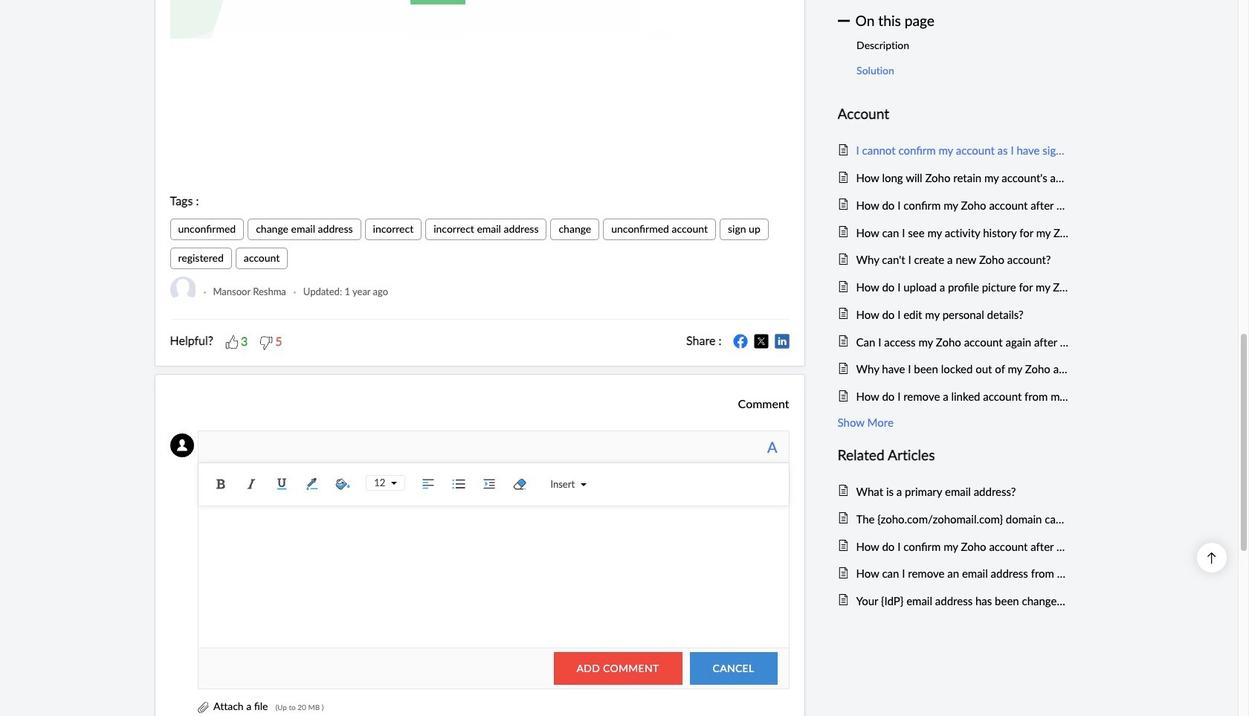 Task type: describe. For each thing, give the bounding box(es) containing it.
italic (ctrl+i) image
[[240, 473, 263, 495]]

a gif showing how to edit the email address that is registered incorrectly. image
[[170, 0, 790, 39]]

facebook image
[[733, 334, 748, 349]]

twitter image
[[754, 334, 769, 349]]

2 heading from the top
[[838, 444, 1069, 467]]

indent image
[[479, 473, 501, 495]]

clear formatting image
[[509, 473, 531, 495]]

font color image
[[301, 473, 324, 495]]



Task type: locate. For each thing, give the bounding box(es) containing it.
bold (ctrl+b) image
[[210, 473, 232, 495]]

align image
[[418, 473, 440, 495]]

1 heading from the top
[[838, 103, 1069, 126]]

linkedin image
[[775, 334, 790, 349]]

font size image
[[386, 480, 397, 486]]

1 vertical spatial heading
[[838, 444, 1069, 467]]

lists image
[[448, 473, 470, 495]]

background color image
[[332, 473, 354, 495]]

0 vertical spatial heading
[[838, 103, 1069, 126]]

insert options image
[[575, 482, 587, 488]]

heading
[[838, 103, 1069, 126], [838, 444, 1069, 467]]

underline (ctrl+u) image
[[271, 473, 293, 495]]



